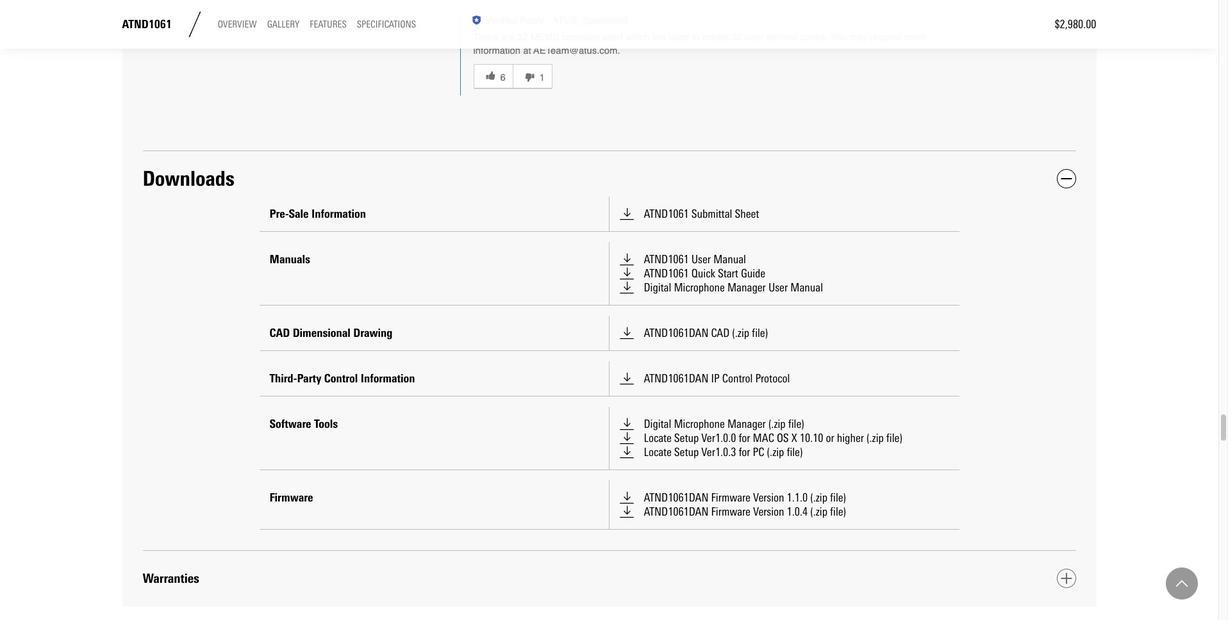 Task type: locate. For each thing, give the bounding box(es) containing it.
group
[[473, 58, 950, 95]]

are right which
[[652, 32, 666, 42]]

2 manager from the top
[[727, 417, 766, 431]]

version left 1.1.0
[[753, 491, 784, 505]]

atnd1061 submittal sheet
[[644, 207, 759, 221]]

arrow up image
[[1176, 578, 1188, 590]]

locate for locate setup ver1.0.3 for pc (.zip file)
[[644, 445, 672, 459]]

1
[[540, 72, 545, 83]]

atnd1061dan for atnd1061dan cad (.zip file)
[[644, 326, 709, 340]]

for left pc
[[739, 445, 750, 459]]

divider line image
[[182, 12, 207, 37]]

4 atnd1061dan from the top
[[644, 505, 709, 519]]

atnd1061dan firmware version 1.0.4 (.zip file)
[[644, 505, 846, 519]]

atnd1061dan
[[644, 326, 709, 340], [644, 371, 709, 386], [644, 491, 709, 505], [644, 505, 709, 519]]

2 download image from the top
[[620, 371, 634, 386]]

are up information at the top left of the page
[[501, 32, 515, 42]]

0 vertical spatial user
[[691, 252, 711, 266]]

cad up atnd1061dan ip control protocol
[[711, 326, 730, 340]]

1 horizontal spatial used
[[669, 32, 689, 42]]

manual
[[713, 252, 746, 266], [790, 280, 823, 295]]

0 horizontal spatial used
[[602, 32, 623, 42]]

0 horizontal spatial are
[[501, 32, 515, 42]]

1 vertical spatial microphone
[[674, 417, 725, 431]]

1 horizontal spatial manual
[[790, 280, 823, 295]]

1 for from the top
[[739, 431, 750, 445]]

1 atnd1061dan from the top
[[644, 326, 709, 340]]

1 horizontal spatial are
[[652, 32, 666, 42]]

1 version from the top
[[753, 491, 784, 505]]

for left 'mac'
[[739, 431, 750, 445]]

2 digital from the top
[[644, 417, 671, 431]]

digital for digital microphone manager (.zip file)
[[644, 417, 671, 431]]

atnd1061 quick start guide
[[644, 266, 765, 280]]

0 vertical spatial digital
[[644, 280, 671, 295]]

firmware for atnd1061dan firmware version 1.0.4 (.zip file)
[[711, 505, 751, 519]]

1 download image from the top
[[620, 252, 634, 266]]

version
[[753, 491, 784, 505], [753, 505, 784, 519]]

firmware
[[270, 491, 313, 505], [711, 491, 751, 505], [711, 505, 751, 519]]

atnd1061dan for atnd1061dan firmware version 1.0.4 (.zip file)
[[644, 505, 709, 519]]

0 horizontal spatial manual
[[713, 252, 746, 266]]

more
[[904, 32, 926, 42]]

0 horizontal spatial 32
[[517, 32, 528, 42]]

atnd1061 user manual
[[644, 252, 746, 266]]

warranties
[[143, 571, 199, 587]]

0 horizontal spatial user
[[691, 252, 711, 266]]

used left to
[[669, 32, 689, 42]]

atnd1061dan firmware version 1.1.0 (.zip file) link
[[620, 491, 949, 505]]

microphone
[[674, 280, 725, 295], [674, 417, 725, 431]]

1 32 from the left
[[517, 32, 528, 42]]

2 used from the left
[[669, 32, 689, 42]]

atus_specialist3
[[553, 15, 628, 25]]

2 download image from the top
[[620, 266, 634, 280]]

download image for atnd1061 submittal sheet
[[620, 207, 634, 221]]

for for mac
[[739, 431, 750, 445]]

minus image
[[1060, 173, 1072, 185]]

-
[[547, 15, 550, 25]]

setup left ver1.0.0
[[674, 431, 699, 445]]

for
[[739, 431, 750, 445], [739, 445, 750, 459]]

guide
[[741, 266, 765, 280]]

manual up digital microphone manager user manual
[[713, 252, 746, 266]]

download image for atnd1061dan cad (.zip file)
[[620, 326, 634, 340]]

overview
[[218, 19, 257, 30]]

information
[[312, 207, 366, 221], [361, 371, 415, 386]]

7 download image from the top
[[620, 505, 634, 519]]

atnd1061 for atnd1061 submittal sheet
[[644, 207, 689, 221]]

cad
[[270, 326, 290, 340], [711, 326, 730, 340]]

third-party control information
[[270, 371, 415, 386]]

1 vertical spatial manual
[[790, 280, 823, 295]]

3 atnd1061dan from the top
[[644, 491, 709, 505]]

1 locate from the top
[[644, 431, 672, 445]]

used left which
[[602, 32, 623, 42]]

atnd1061dan cad (.zip file)
[[644, 326, 768, 340]]

1 setup from the top
[[674, 431, 699, 445]]

6
[[500, 72, 506, 83]]

digital microphone manager user manual
[[644, 280, 823, 295]]

microphone down atnd1061 user manual
[[674, 280, 725, 295]]

2 for from the top
[[739, 445, 750, 459]]

1 digital from the top
[[644, 280, 671, 295]]

microphone up ver1.0.3
[[674, 417, 725, 431]]

start
[[718, 266, 738, 280]]

locate setup ver1.0.0 for mac os x 10.10 or higher (.zip file) link
[[620, 431, 949, 445]]

0 vertical spatial microphone
[[674, 280, 725, 295]]

user left start
[[691, 252, 711, 266]]

2 microphone from the top
[[674, 417, 725, 431]]

setup left ver1.0.3
[[674, 445, 699, 459]]

32
[[517, 32, 528, 42], [732, 32, 742, 42]]

digital
[[644, 280, 671, 295], [644, 417, 671, 431]]

2 control from the left
[[722, 371, 753, 386]]

4 download image from the top
[[620, 326, 634, 340]]

atnd1061 for atnd1061 user manual
[[644, 252, 689, 266]]

download image for locate setup ver1.0.0 for mac os x 10.10 or higher (.zip file)
[[620, 431, 634, 445]]

2 version from the top
[[753, 505, 784, 519]]

1 horizontal spatial user
[[768, 280, 788, 295]]

32 up 'at'
[[517, 32, 528, 42]]

1 horizontal spatial 32
[[732, 32, 742, 42]]

download image
[[620, 207, 634, 221], [620, 371, 634, 386], [620, 417, 634, 431], [620, 445, 634, 459]]

third-
[[270, 371, 297, 386]]

control
[[324, 371, 358, 386], [722, 371, 753, 386]]

zones.
[[800, 32, 828, 42]]

user
[[691, 252, 711, 266], [768, 280, 788, 295]]

os
[[777, 431, 789, 445]]

1 horizontal spatial cad
[[711, 326, 730, 340]]

download image for atnd1061dan firmware version 1.1.0 (.zip file)
[[620, 491, 634, 505]]

control right party
[[324, 371, 358, 386]]

atnd1061dan ip control protocol link
[[620, 371, 949, 386]]

or
[[826, 431, 834, 445]]

download image for atnd1061dan ip control protocol
[[620, 371, 634, 386]]

(.zip
[[732, 326, 749, 340], [768, 417, 786, 431], [867, 431, 884, 445], [767, 445, 784, 459], [810, 491, 827, 505], [810, 505, 827, 519]]

3 download image from the top
[[620, 280, 634, 295]]

group containing 6
[[473, 58, 950, 95]]

6 download image from the top
[[620, 491, 634, 505]]

x
[[791, 431, 797, 445]]

are
[[501, 32, 515, 42], [652, 32, 666, 42]]

locate
[[644, 431, 672, 445], [644, 445, 672, 459]]

1 cad from the left
[[270, 326, 290, 340]]

1 vertical spatial manager
[[727, 417, 766, 431]]

atnd1061dan ip control protocol
[[644, 371, 790, 386]]

digital left ver1.0.0
[[644, 417, 671, 431]]

specifications
[[357, 19, 416, 30]]

2 locate from the top
[[644, 445, 672, 459]]

microphone for digital microphone manager user manual
[[674, 280, 725, 295]]

1 vertical spatial digital
[[644, 417, 671, 431]]

0 vertical spatial manual
[[713, 252, 746, 266]]

3 download image from the top
[[620, 417, 634, 431]]

setup for ver1.0.0
[[674, 431, 699, 445]]

locate left ver1.0.0
[[644, 431, 672, 445]]

reply
[[520, 15, 544, 25]]

1 manager from the top
[[727, 280, 766, 295]]

sale
[[289, 207, 309, 221]]

setup
[[674, 431, 699, 445], [674, 445, 699, 459]]

atnd1061dan firmware version 1.0.4 (.zip file) link
[[620, 505, 949, 519]]

4 download image from the top
[[620, 445, 634, 459]]

1 download image from the top
[[620, 207, 634, 221]]

digital for digital microphone manager user manual
[[644, 280, 671, 295]]

manual down atnd1061 user manual link
[[790, 280, 823, 295]]

manager for user
[[727, 280, 766, 295]]

information down drawing
[[361, 371, 415, 386]]

2 cad from the left
[[711, 326, 730, 340]]

version left 1.0.4
[[753, 505, 784, 519]]

10.10
[[800, 431, 823, 445]]

defined
[[766, 32, 797, 42]]

1 control from the left
[[324, 371, 358, 386]]

you
[[831, 32, 847, 42]]

plus image
[[1060, 573, 1072, 585]]

1 microphone from the top
[[674, 280, 725, 295]]

0 vertical spatial manager
[[727, 280, 766, 295]]

user right guide
[[768, 280, 788, 295]]

digital microphone manager (.zip file)
[[644, 417, 804, 431]]

cad left dimensional
[[270, 326, 290, 340]]

manager
[[727, 280, 766, 295], [727, 417, 766, 431]]

software tools
[[270, 417, 338, 431]]

control right ip on the bottom of the page
[[722, 371, 753, 386]]

locate left ver1.0.3
[[644, 445, 672, 459]]

atnd1061dan firmware version 1.1.0 (.zip file)
[[644, 491, 846, 505]]

5 download image from the top
[[620, 431, 634, 445]]

0 horizontal spatial cad
[[270, 326, 290, 340]]

2 atnd1061dan from the top
[[644, 371, 709, 386]]

locate setup ver1.0.3 for pc (.zip file) link
[[620, 445, 949, 459]]

submittal
[[691, 207, 732, 221]]

information right sale
[[312, 207, 366, 221]]

0 horizontal spatial control
[[324, 371, 358, 386]]

32 left user
[[732, 32, 742, 42]]

atnd1061
[[122, 17, 172, 31], [644, 207, 689, 221], [644, 252, 689, 266], [644, 266, 689, 280]]

atnd1061dan for atnd1061dan ip control protocol
[[644, 371, 709, 386]]

used
[[602, 32, 623, 42], [669, 32, 689, 42]]

1 horizontal spatial control
[[722, 371, 753, 386]]

1.0.4
[[787, 505, 808, 519]]

digital down atnd1061 user manual
[[644, 280, 671, 295]]

locate setup ver1.0.3 for pc (.zip file)
[[644, 445, 803, 459]]

download image
[[620, 252, 634, 266], [620, 266, 634, 280], [620, 280, 634, 295], [620, 326, 634, 340], [620, 431, 634, 445], [620, 491, 634, 505], [620, 505, 634, 519]]

higher
[[837, 431, 864, 445]]

atnd1061 user manual link
[[620, 252, 949, 266]]

2 setup from the top
[[674, 445, 699, 459]]



Task type: describe. For each thing, give the bounding box(es) containing it.
version for 1.0.4
[[753, 505, 784, 519]]

mac
[[753, 431, 774, 445]]

1 vertical spatial information
[[361, 371, 415, 386]]

download image for locate setup ver1.0.3 for pc (.zip file)
[[620, 445, 634, 459]]

locate setup ver1.0.0 for mac os x 10.10 or higher (.zip file)
[[644, 431, 902, 445]]

1 used from the left
[[602, 32, 623, 42]]

atnd1061 for atnd1061
[[122, 17, 172, 31]]

manuals
[[270, 252, 310, 266]]

create
[[703, 32, 729, 42]]

at
[[523, 46, 531, 56]]

tools
[[314, 417, 338, 431]]

1.1.0
[[787, 491, 808, 505]]

1 are from the left
[[501, 32, 515, 42]]

mems
[[531, 32, 559, 42]]

atnd1061 submittal sheet link
[[620, 207, 949, 221]]

control for party
[[324, 371, 358, 386]]

verified
[[486, 15, 517, 25]]

which
[[625, 32, 650, 42]]

information
[[473, 46, 520, 56]]

download image for digital microphone manager (.zip file)
[[620, 417, 634, 431]]

verified reply image
[[471, 15, 481, 25]]

download image for atnd1061 user manual
[[620, 252, 634, 266]]

drawing
[[353, 326, 393, 340]]

2 are from the left
[[652, 32, 666, 42]]

user
[[745, 32, 764, 42]]

aeteam@atus.com.
[[533, 46, 620, 56]]

sheet
[[735, 207, 759, 221]]

features
[[310, 19, 347, 30]]

atnd1061dan cad (.zip file) link
[[620, 326, 949, 340]]

firmware for atnd1061dan firmware version 1.1.0 (.zip file)
[[711, 491, 751, 505]]

protocol
[[755, 371, 790, 386]]

software
[[270, 417, 311, 431]]

setup for ver1.0.3
[[674, 445, 699, 459]]

atnd1061dan for atnd1061dan firmware version 1.1.0 (.zip file)
[[644, 491, 709, 505]]

quick
[[691, 266, 715, 280]]

ip
[[711, 371, 720, 386]]

capsules
[[562, 32, 599, 42]]

there
[[473, 32, 498, 42]]

to
[[692, 32, 700, 42]]

pc
[[753, 445, 764, 459]]

manager for (.zip
[[727, 417, 766, 431]]

downloads
[[143, 166, 234, 191]]

party
[[297, 371, 321, 386]]

digital microphone manager (.zip file) link
[[620, 417, 949, 431]]

cad dimensional drawing
[[270, 326, 393, 340]]

digital microphone manager user manual link
[[620, 280, 949, 295]]

6 button
[[473, 64, 513, 89]]

pre-
[[270, 207, 289, 221]]

for for pc
[[739, 445, 750, 459]]

download image for digital microphone manager user manual
[[620, 280, 634, 295]]

verified reply - atus_specialist3
[[486, 15, 628, 25]]

2 32 from the left
[[732, 32, 742, 42]]

locate for locate setup ver1.0.0 for mac os x 10.10 or higher (.zip file)
[[644, 431, 672, 445]]

download image for atnd1061dan firmware version 1.0.4 (.zip file)
[[620, 505, 634, 519]]

pre-sale information
[[270, 207, 366, 221]]

control for ip
[[722, 371, 753, 386]]

dimensional
[[293, 326, 351, 340]]

there are 32 mems capsules used which are used to create 32 user defined zones.  you may request more information at aeteam@atus.com.
[[473, 32, 926, 56]]

1 button
[[513, 64, 553, 89]]

microphone for digital microphone manager (.zip file)
[[674, 417, 725, 431]]

download image for atnd1061 quick start guide
[[620, 266, 634, 280]]

request
[[870, 32, 902, 42]]

may
[[849, 32, 867, 42]]

1 vertical spatial user
[[768, 280, 788, 295]]

version for 1.1.0
[[753, 491, 784, 505]]

0 vertical spatial information
[[312, 207, 366, 221]]

gallery
[[267, 19, 299, 30]]

atnd1061 quick start guide link
[[620, 266, 949, 280]]

ver1.0.0
[[701, 431, 736, 445]]

$2,980.00
[[1055, 17, 1096, 31]]

atnd1061 for atnd1061 quick start guide
[[644, 266, 689, 280]]

ver1.0.3
[[701, 445, 736, 459]]



Task type: vqa. For each thing, say whether or not it's contained in the screenshot.
the left groove
no



